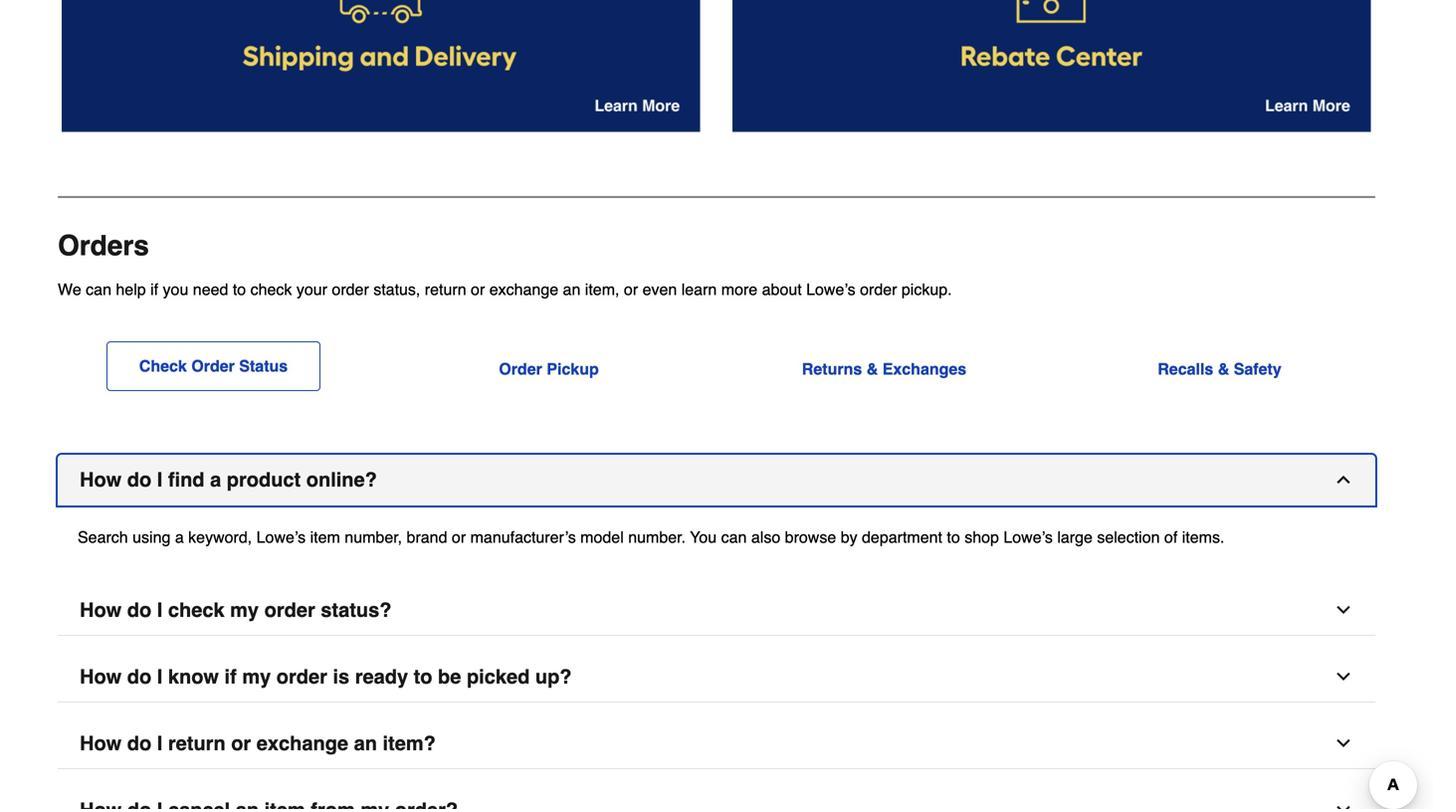 Task type: locate. For each thing, give the bounding box(es) containing it.
to left the be
[[414, 666, 433, 689]]

2 vertical spatial chevron down image
[[1334, 734, 1354, 754]]

0 horizontal spatial return
[[168, 732, 226, 755]]

i for find
[[157, 469, 163, 491]]

1 horizontal spatial if
[[225, 666, 237, 689]]

if
[[150, 280, 158, 299], [225, 666, 237, 689]]

1 vertical spatial return
[[168, 732, 226, 755]]

2 how from the top
[[80, 599, 122, 622]]

your
[[297, 280, 328, 299]]

to right need
[[233, 280, 246, 299]]

& left safety at the top of page
[[1219, 360, 1230, 378]]

2 vertical spatial to
[[414, 666, 433, 689]]

1 horizontal spatial can
[[722, 528, 747, 547]]

4 do from the top
[[127, 732, 152, 755]]

lowe's left item
[[257, 528, 306, 547]]

return
[[425, 280, 467, 299], [168, 732, 226, 755]]

order right the check
[[191, 357, 235, 375]]

rebate center. rebate coupons icon. image
[[733, 0, 1372, 132]]

lowe's
[[807, 280, 856, 299], [257, 528, 306, 547], [1004, 528, 1053, 547]]

1 vertical spatial exchange
[[257, 732, 349, 755]]

exchange left item,
[[490, 280, 559, 299]]

to
[[233, 280, 246, 299], [947, 528, 961, 547], [414, 666, 433, 689]]

my down keyword,
[[230, 599, 259, 622]]

order
[[332, 280, 369, 299], [860, 280, 898, 299], [264, 599, 315, 622], [277, 666, 328, 689]]

how inside how do i return or exchange an item? button
[[80, 732, 122, 755]]

exchange down how do i know if my order is ready to be picked up?
[[257, 732, 349, 755]]

a inside button
[[210, 469, 221, 491]]

&
[[867, 360, 879, 378], [1219, 360, 1230, 378]]

check
[[139, 357, 187, 375]]

a
[[210, 469, 221, 491], [175, 528, 184, 547]]

& right "returns"
[[867, 360, 879, 378]]

2 do from the top
[[127, 599, 152, 622]]

0 vertical spatial a
[[210, 469, 221, 491]]

0 horizontal spatial exchange
[[257, 732, 349, 755]]

chevron down image
[[1334, 600, 1354, 620], [1334, 667, 1354, 687], [1334, 734, 1354, 754]]

my right know
[[242, 666, 271, 689]]

1 do from the top
[[127, 469, 152, 491]]

1 horizontal spatial to
[[414, 666, 433, 689]]

return inside how do i return or exchange an item? button
[[168, 732, 226, 755]]

shipping and delivery. delivery truck icon. image
[[62, 0, 701, 132]]

a right find
[[210, 469, 221, 491]]

4 i from the top
[[157, 732, 163, 755]]

return down know
[[168, 732, 226, 755]]

0 horizontal spatial check
[[168, 599, 225, 622]]

how do i know if my order is ready to be picked up? button
[[58, 652, 1376, 703]]

1 & from the left
[[867, 360, 879, 378]]

1 vertical spatial chevron down image
[[1334, 667, 1354, 687]]

status
[[239, 357, 288, 375]]

1 horizontal spatial return
[[425, 280, 467, 299]]

if left you
[[150, 280, 158, 299]]

3 how from the top
[[80, 666, 122, 689]]

2 & from the left
[[1219, 360, 1230, 378]]

1 how from the top
[[80, 469, 122, 491]]

item,
[[585, 280, 620, 299]]

0 vertical spatial check
[[251, 280, 292, 299]]

manufacturer's
[[471, 528, 576, 547]]

how do i find a product online?
[[80, 469, 377, 491]]

if right know
[[225, 666, 237, 689]]

exchange
[[490, 280, 559, 299], [257, 732, 349, 755]]

check up know
[[168, 599, 225, 622]]

large
[[1058, 528, 1093, 547]]

0 horizontal spatial can
[[86, 280, 111, 299]]

lowe's right shop
[[1004, 528, 1053, 547]]

order left status?
[[264, 599, 315, 622]]

my
[[230, 599, 259, 622], [242, 666, 271, 689]]

to left shop
[[947, 528, 961, 547]]

exchanges
[[883, 360, 967, 378]]

also
[[752, 528, 781, 547]]

0 horizontal spatial a
[[175, 528, 184, 547]]

can right you
[[722, 528, 747, 547]]

i for return
[[157, 732, 163, 755]]

0 vertical spatial if
[[150, 280, 158, 299]]

1 horizontal spatial a
[[210, 469, 221, 491]]

i for know
[[157, 666, 163, 689]]

pickup
[[547, 360, 599, 378]]

chevron down image inside how do i return or exchange an item? button
[[1334, 734, 1354, 754]]

status?
[[321, 599, 392, 622]]

brand
[[407, 528, 448, 547]]

about
[[762, 280, 802, 299]]

search
[[78, 528, 128, 547]]

or
[[471, 280, 485, 299], [624, 280, 638, 299], [452, 528, 466, 547], [231, 732, 251, 755]]

be
[[438, 666, 461, 689]]

1 vertical spatial an
[[354, 732, 377, 755]]

order left the pickup.
[[860, 280, 898, 299]]

an
[[563, 280, 581, 299], [354, 732, 377, 755]]

1 vertical spatial if
[[225, 666, 237, 689]]

order
[[191, 357, 235, 375], [499, 360, 543, 378]]

do for know
[[127, 666, 152, 689]]

3 chevron down image from the top
[[1334, 734, 1354, 754]]

do for check
[[127, 599, 152, 622]]

0 horizontal spatial &
[[867, 360, 879, 378]]

need
[[193, 280, 228, 299]]

1 horizontal spatial &
[[1219, 360, 1230, 378]]

0 vertical spatial to
[[233, 280, 246, 299]]

status,
[[374, 280, 421, 299]]

return right status,
[[425, 280, 467, 299]]

how
[[80, 469, 122, 491], [80, 599, 122, 622], [80, 666, 122, 689], [80, 732, 122, 755]]

how do i return or exchange an item?
[[80, 732, 436, 755]]

check inside "how do i check my order status?" button
[[168, 599, 225, 622]]

an left 'item?'
[[354, 732, 377, 755]]

how inside how do i know if my order is ready to be picked up? button
[[80, 666, 122, 689]]

how inside "how do i check my order status?" button
[[80, 599, 122, 622]]

how for how do i check my order status?
[[80, 599, 122, 622]]

pickup.
[[902, 280, 953, 299]]

3 i from the top
[[157, 666, 163, 689]]

check
[[251, 280, 292, 299], [168, 599, 225, 622]]

lowe's right about
[[807, 280, 856, 299]]

an left item,
[[563, 280, 581, 299]]

a right 'using'
[[175, 528, 184, 547]]

0 horizontal spatial an
[[354, 732, 377, 755]]

3 do from the top
[[127, 666, 152, 689]]

1 horizontal spatial exchange
[[490, 280, 559, 299]]

1 horizontal spatial an
[[563, 280, 581, 299]]

recalls & safety
[[1158, 360, 1282, 378]]

1 vertical spatial my
[[242, 666, 271, 689]]

0 vertical spatial chevron down image
[[1334, 600, 1354, 620]]

we can help if you need to check your order status, return or exchange an item, or even learn more about lowe's order pickup.
[[58, 280, 953, 299]]

orders
[[58, 230, 149, 262]]

1 vertical spatial to
[[947, 528, 961, 547]]

2 chevron down image from the top
[[1334, 667, 1354, 687]]

do
[[127, 469, 152, 491], [127, 599, 152, 622], [127, 666, 152, 689], [127, 732, 152, 755]]

2 i from the top
[[157, 599, 163, 622]]

can right 'we'
[[86, 280, 111, 299]]

or inside button
[[231, 732, 251, 755]]

even
[[643, 280, 677, 299]]

chevron down image inside how do i know if my order is ready to be picked up? button
[[1334, 667, 1354, 687]]

order left pickup
[[499, 360, 543, 378]]

0 horizontal spatial if
[[150, 280, 158, 299]]

1 vertical spatial check
[[168, 599, 225, 622]]

can
[[86, 280, 111, 299], [722, 528, 747, 547]]

items.
[[1183, 528, 1225, 547]]

how inside how do i find a product online? button
[[80, 469, 122, 491]]

check left your on the top of page
[[251, 280, 292, 299]]

4 how from the top
[[80, 732, 122, 755]]

i
[[157, 469, 163, 491], [157, 599, 163, 622], [157, 666, 163, 689], [157, 732, 163, 755]]

1 horizontal spatial check
[[251, 280, 292, 299]]

1 i from the top
[[157, 469, 163, 491]]

1 chevron down image from the top
[[1334, 600, 1354, 620]]



Task type: vqa. For each thing, say whether or not it's contained in the screenshot.
check
yes



Task type: describe. For each thing, give the bounding box(es) containing it.
to inside how do i know if my order is ready to be picked up? button
[[414, 666, 433, 689]]

you
[[690, 528, 717, 547]]

returns
[[802, 360, 863, 378]]

1 vertical spatial can
[[722, 528, 747, 547]]

0 vertical spatial my
[[230, 599, 259, 622]]

check order status link
[[106, 342, 321, 391]]

1 horizontal spatial order
[[499, 360, 543, 378]]

0 horizontal spatial to
[[233, 280, 246, 299]]

if inside button
[[225, 666, 237, 689]]

picked
[[467, 666, 530, 689]]

& for returns
[[867, 360, 879, 378]]

by
[[841, 528, 858, 547]]

2 horizontal spatial lowe's
[[1004, 528, 1053, 547]]

number.
[[629, 528, 686, 547]]

how for how do i know if my order is ready to be picked up?
[[80, 666, 122, 689]]

i for check
[[157, 599, 163, 622]]

know
[[168, 666, 219, 689]]

keyword,
[[188, 528, 252, 547]]

ready
[[355, 666, 408, 689]]

model
[[581, 528, 624, 547]]

more
[[722, 280, 758, 299]]

do for return
[[127, 732, 152, 755]]

returns & exchanges link
[[802, 360, 967, 378]]

returns & exchanges
[[802, 360, 967, 378]]

department
[[862, 528, 943, 547]]

an inside button
[[354, 732, 377, 755]]

selection
[[1098, 528, 1161, 547]]

chevron down image for item?
[[1334, 734, 1354, 754]]

search using a keyword, lowe's item number, brand or manufacturer's model number. you can also browse by department to shop lowe's large selection of items.
[[78, 528, 1225, 547]]

how do i check my order status?
[[80, 599, 392, 622]]

learn
[[682, 280, 717, 299]]

0 vertical spatial can
[[86, 280, 111, 299]]

do for find
[[127, 469, 152, 491]]

online?
[[306, 469, 377, 491]]

0 vertical spatial exchange
[[490, 280, 559, 299]]

& for recalls
[[1219, 360, 1230, 378]]

recalls
[[1158, 360, 1214, 378]]

using
[[133, 528, 171, 547]]

0 vertical spatial an
[[563, 280, 581, 299]]

0 horizontal spatial lowe's
[[257, 528, 306, 547]]

find
[[168, 469, 205, 491]]

order left is
[[277, 666, 328, 689]]

how do i know if my order is ready to be picked up?
[[80, 666, 572, 689]]

exchange inside button
[[257, 732, 349, 755]]

is
[[333, 666, 350, 689]]

order pickup
[[499, 360, 599, 378]]

order right your on the top of page
[[332, 280, 369, 299]]

you
[[163, 280, 189, 299]]

how do i return or exchange an item? button
[[58, 719, 1376, 770]]

product
[[227, 469, 301, 491]]

item?
[[383, 732, 436, 755]]

number,
[[345, 528, 402, 547]]

safety
[[1235, 360, 1282, 378]]

2 horizontal spatial to
[[947, 528, 961, 547]]

how for how do i find a product online?
[[80, 469, 122, 491]]

how for how do i return or exchange an item?
[[80, 732, 122, 755]]

order pickup link
[[499, 360, 599, 378]]

recalls & safety link
[[1158, 360, 1282, 378]]

0 vertical spatial return
[[425, 280, 467, 299]]

shop
[[965, 528, 1000, 547]]

chevron down image
[[1334, 801, 1354, 810]]

chevron down image for is
[[1334, 667, 1354, 687]]

check order status
[[139, 357, 288, 375]]

chevron up image
[[1334, 470, 1354, 490]]

help
[[116, 280, 146, 299]]

how do i find a product online? button
[[58, 455, 1376, 506]]

how do i check my order status? button
[[58, 586, 1376, 636]]

up?
[[536, 666, 572, 689]]

item
[[310, 528, 340, 547]]

browse
[[785, 528, 837, 547]]

of
[[1165, 528, 1178, 547]]

we
[[58, 280, 81, 299]]

0 horizontal spatial order
[[191, 357, 235, 375]]

1 horizontal spatial lowe's
[[807, 280, 856, 299]]

1 vertical spatial a
[[175, 528, 184, 547]]

chevron down image inside "how do i check my order status?" button
[[1334, 600, 1354, 620]]



